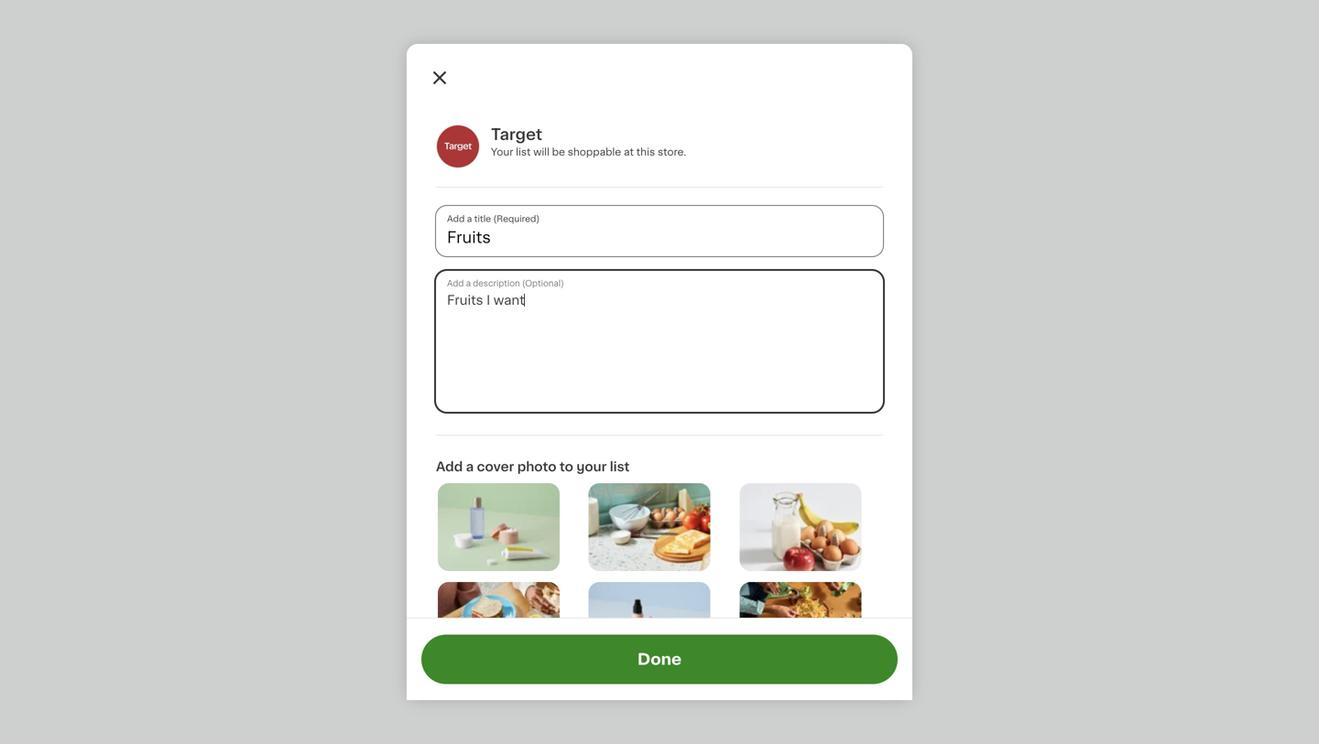 Task type: locate. For each thing, give the bounding box(es) containing it.
will
[[533, 147, 550, 157]]

your
[[491, 147, 513, 157]]

photo
[[517, 461, 557, 474]]

list left will
[[516, 147, 531, 157]]

list right your
[[610, 461, 630, 474]]

0 horizontal spatial list
[[516, 147, 531, 157]]

list_add_items dialog
[[407, 44, 912, 745]]

target
[[491, 127, 542, 142]]

Fruits I want text field
[[436, 271, 883, 412]]

cotton pads, ointment, cream, and bottle of liquid. image
[[438, 484, 560, 572]]

1 horizontal spatial list
[[610, 461, 630, 474]]

1 vertical spatial list
[[610, 461, 630, 474]]

0 vertical spatial list
[[516, 147, 531, 157]]

done button
[[421, 635, 898, 685]]

add
[[436, 461, 463, 474]]

target your list will be shoppable at this store.
[[491, 127, 686, 157]]

list
[[516, 147, 531, 157], [610, 461, 630, 474]]

shoppable
[[568, 147, 621, 157]]



Task type: describe. For each thing, give the bounding box(es) containing it.
an apple, a small pitcher of milk, a banana, and a carton of 6 eggs. image
[[740, 484, 861, 572]]

cover
[[477, 461, 514, 474]]

your
[[577, 461, 607, 474]]

add a cover photo to your list
[[436, 461, 630, 474]]

list inside target your list will be shoppable at this store.
[[516, 147, 531, 157]]

store.
[[658, 147, 686, 157]]

done
[[638, 652, 682, 668]]

this
[[636, 147, 655, 157]]

Add a title (Required) text field
[[436, 206, 883, 257]]

a small bottle of milk, a bowl and a whisk, a carton of 6 eggs, a bunch of tomatoes on the vine, sliced cheese, a head of lettuce, and a loaf of bread. image
[[589, 484, 711, 572]]

to
[[560, 461, 573, 474]]

be
[[552, 147, 565, 157]]

a
[[466, 461, 474, 474]]

at
[[624, 147, 634, 157]]

target logo image
[[436, 125, 480, 169]]

a table with two people sitting around it eating sandwiches with 2 glasses of lemon water, and cut vegetables on a plate. image
[[438, 583, 560, 671]]

pressed powder, foundation, lip stick, and makeup brushes. image
[[589, 583, 711, 671]]

a table with people sitting around it with nachos and cheese, guacamole, and mixed chips. image
[[740, 583, 861, 671]]



Task type: vqa. For each thing, say whether or not it's contained in the screenshot.
the to
yes



